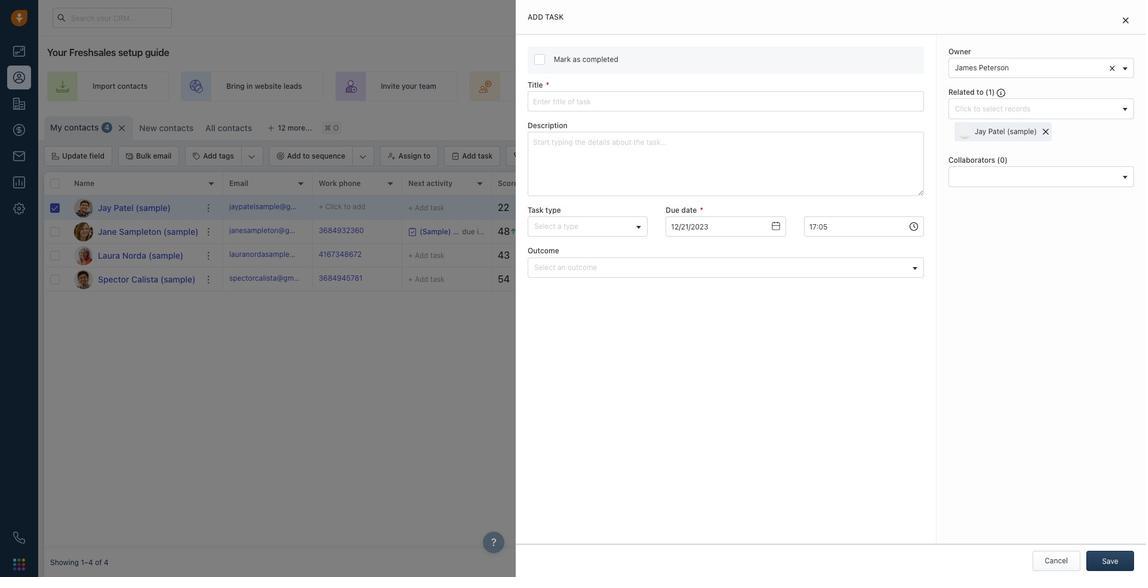 Task type: locate. For each thing, give the bounding box(es) containing it.
1 vertical spatial + click to add
[[587, 251, 634, 260]]

press space to select this row. row containing 43
[[223, 244, 1140, 268]]

inc
[[877, 251, 887, 260]]

select inside select an outcome button
[[534, 263, 556, 272]]

1 horizontal spatial type
[[564, 222, 578, 231]]

jay patel (sample) down name row on the top of page
[[98, 203, 171, 213]]

1 cell from the top
[[940, 196, 1140, 220]]

j image down "name"
[[74, 198, 93, 218]]

container_wx8msf4aqz5i3rn1 image for 22
[[680, 204, 688, 212]]

row group containing jay patel (sample)
[[44, 196, 223, 292]]

)
[[992, 88, 995, 97], [1005, 156, 1008, 165]]

2 select from the top
[[534, 263, 556, 272]]

james for 22
[[691, 204, 713, 212]]

to inside 'row'
[[344, 202, 351, 211]]

sequence for add to sequence
[[312, 152, 345, 161]]

container_wx8msf4aqz5i3rn1 image for 3684932360
[[680, 228, 688, 236]]

import down your freshsales setup guide on the left
[[93, 82, 115, 91]]

widgetz.io (sample)
[[856, 227, 924, 236]]

in
[[247, 82, 253, 91]]

james for 43
[[691, 251, 713, 260]]

0 vertical spatial import contacts
[[93, 82, 148, 91]]

1 horizontal spatial import
[[989, 122, 1012, 131]]

0 horizontal spatial angle down image
[[248, 151, 255, 163]]

patel up 0
[[988, 127, 1005, 136]]

import contacts inside button
[[989, 122, 1044, 131]]

( right collaborators
[[997, 156, 1000, 165]]

2 vertical spatial container_wx8msf4aqz5i3rn1 image
[[680, 275, 688, 284]]

2 your from the left
[[567, 82, 582, 91]]

-- text field
[[666, 217, 786, 237]]

type up select a type
[[546, 206, 561, 215]]

2 row group from the left
[[223, 196, 1140, 292]]

james inside × "tab panel"
[[955, 63, 977, 72]]

(sample) up jane sampleton (sample)
[[136, 203, 171, 213]]

0 horizontal spatial add task
[[462, 152, 493, 161]]

sequence inside the create sales sequence link
[[725, 82, 758, 91]]

2 angle down image from the left
[[360, 151, 367, 163]]

2 press space to deselect this row. row from the left
[[223, 196, 1140, 220]]

container_wx8msf4aqz5i3rn1 image inside press space to deselect this row. 'row'
[[680, 204, 688, 212]]

import contacts down click to select records search box
[[989, 122, 1044, 131]]

up
[[851, 82, 859, 91]]

2 + click to add from the top
[[587, 251, 634, 260]]

add task inside button
[[462, 152, 493, 161]]

0 horizontal spatial patel
[[114, 203, 134, 213]]

48
[[498, 226, 510, 237]]

bulk email button
[[118, 146, 179, 167]]

sales inside the create sales sequence link
[[705, 82, 723, 91]]

+ add task for 54
[[408, 275, 444, 284]]

Click to select records search field
[[952, 103, 1119, 115]]

1 angle down image from the left
[[248, 151, 255, 163]]

container_wx8msf4aqz5i3rn1 image
[[408, 228, 417, 236], [680, 228, 688, 236], [680, 252, 688, 260]]

add inside press space to deselect this row. 'row'
[[353, 202, 365, 211]]

assign to button
[[381, 146, 438, 167]]

add
[[353, 202, 365, 211], [621, 227, 634, 236], [621, 251, 634, 260], [621, 275, 634, 284]]

customize
[[903, 122, 940, 131]]

0 vertical spatial add task
[[528, 13, 564, 21]]

press space to select this row. row containing jane sampleton (sample)
[[44, 220, 223, 244]]

(sample) down the jane sampleton (sample) link
[[149, 250, 183, 261]]

j image left jane
[[74, 222, 93, 241]]

2 leads from the left
[[537, 82, 556, 91]]

+ click to add for 54
[[587, 275, 634, 284]]

next
[[408, 179, 425, 188]]

0 vertical spatial jay
[[975, 127, 986, 136]]

1 horizontal spatial import contacts
[[989, 122, 1044, 131]]

0 vertical spatial 4
[[105, 123, 109, 132]]

contacts down click to select records search box
[[1014, 122, 1044, 131]]

0 horizontal spatial jay
[[98, 203, 112, 213]]

cancel button
[[1033, 552, 1080, 572]]

bring
[[226, 82, 245, 91]]

your inside 'link'
[[567, 82, 582, 91]]

0 horizontal spatial your
[[402, 82, 417, 91]]

1 j image from the top
[[74, 198, 93, 218]]

name
[[74, 179, 94, 188]]

acme
[[856, 251, 875, 260]]

j image for jane sampleton (sample)
[[74, 222, 93, 241]]

( right related
[[986, 88, 989, 97]]

0 vertical spatial jay patel (sample)
[[975, 127, 1037, 136]]

due
[[666, 206, 680, 215]]

1 vertical spatial add task
[[462, 152, 493, 161]]

new contacts
[[139, 123, 194, 133]]

angle down image inside the add tags group
[[248, 151, 255, 163]]

jay up jane
[[98, 203, 112, 213]]

email
[[229, 179, 248, 188]]

2 cell from the top
[[940, 220, 1140, 244]]

sales up the title text box
[[705, 82, 723, 91]]

jay inside press space to deselect this row. 'row'
[[98, 203, 112, 213]]

2 vertical spatial qualified
[[780, 275, 810, 284]]

1 horizontal spatial your
[[567, 82, 582, 91]]

add task inside × "tab panel"
[[528, 13, 564, 21]]

sales left the pipeline
[[879, 82, 897, 91]]

1 row group from the left
[[44, 196, 223, 292]]

container_wx8msf4aqz5i3rn1 image
[[892, 122, 900, 131], [680, 204, 688, 212], [680, 275, 688, 284]]

4 cell from the top
[[940, 268, 1140, 291]]

sequence up work
[[312, 152, 345, 161]]

1 sales from the left
[[705, 82, 723, 91]]

collaborators ( 0 )
[[949, 156, 1008, 165]]

techcave (sample)
[[856, 275, 920, 284]]

setup
[[118, 47, 143, 58]]

click for 3684932360
[[594, 227, 611, 236]]

1 vertical spatial container_wx8msf4aqz5i3rn1 image
[[680, 204, 688, 212]]

janesampleton@gmail.com 3684932360
[[229, 226, 364, 235]]

to inside × "tab panel"
[[977, 88, 984, 97]]

invite your team
[[381, 82, 436, 91]]

1 + add task from the top
[[408, 203, 444, 212]]

click for 3684945781
[[594, 275, 611, 284]]

1 vertical spatial + add task
[[408, 251, 444, 260]]

2 vertical spatial + add task
[[408, 275, 444, 284]]

showing 1–4 of 4
[[50, 559, 108, 568]]

1 press space to deselect this row. row from the left
[[44, 196, 223, 220]]

leads right route
[[537, 82, 556, 91]]

phone
[[339, 179, 361, 188]]

my contacts link
[[50, 122, 99, 134]]

contacts
[[117, 82, 148, 91], [1014, 122, 1044, 131], [64, 122, 99, 133], [159, 123, 194, 133], [218, 123, 252, 133]]

1 qualified from the top
[[780, 227, 810, 236]]

team right invite
[[419, 82, 436, 91]]

select a type
[[534, 222, 578, 231]]

1 vertical spatial jay patel (sample)
[[98, 203, 171, 213]]

1 horizontal spatial leads
[[537, 82, 556, 91]]

type
[[546, 206, 561, 215], [564, 222, 578, 231]]

0 horizontal spatial sales
[[705, 82, 723, 91]]

o
[[333, 124, 339, 133]]

update field
[[62, 152, 104, 161]]

(sample)
[[1007, 127, 1037, 136], [136, 203, 171, 213], [163, 227, 198, 237], [894, 227, 924, 236], [149, 250, 183, 261], [889, 251, 919, 260], [160, 274, 195, 284], [890, 275, 920, 284]]

4167348672
[[319, 250, 362, 259]]

james peterson inside × "tab panel"
[[955, 63, 1009, 72]]

add for 4167348672
[[621, 251, 634, 260]]

add to sequence group
[[269, 146, 375, 167]]

press space to deselect this row. row containing 22
[[223, 196, 1140, 220]]

import up 0
[[989, 122, 1012, 131]]

select an outcome
[[534, 263, 597, 272]]

(sample) right sampleton
[[163, 227, 198, 237]]

your down as
[[567, 82, 582, 91]]

cell
[[940, 196, 1140, 220], [940, 220, 1140, 244], [940, 244, 1140, 267], [940, 268, 1140, 291]]

acme inc (sample) link
[[856, 251, 919, 260]]

james
[[955, 63, 977, 72], [691, 204, 713, 212], [691, 227, 713, 236], [691, 251, 713, 260], [691, 275, 713, 284]]

0 horizontal spatial leads
[[284, 82, 302, 91]]

Title text field
[[528, 91, 924, 112]]

angle down image right tags
[[248, 151, 255, 163]]

peterson for 22
[[715, 204, 745, 212]]

4 right of
[[104, 559, 108, 568]]

completed
[[583, 55, 618, 64]]

cancel
[[1045, 557, 1068, 566]]

related to ( 1 )
[[949, 88, 997, 97]]

2 + add task from the top
[[408, 251, 444, 260]]

your
[[402, 82, 417, 91], [567, 82, 582, 91], [861, 82, 877, 91]]

dialer
[[572, 152, 592, 161]]

james peterson for 43
[[691, 251, 745, 260]]

route leads to your team link
[[470, 72, 623, 101]]

add to sequence
[[287, 152, 345, 161]]

43
[[498, 250, 510, 261]]

0 vertical spatial sequence
[[725, 82, 758, 91]]

1 vertical spatial import
[[989, 122, 1012, 131]]

mark
[[554, 55, 571, 64]]

1 vertical spatial qualified
[[780, 251, 810, 260]]

contacts right all
[[218, 123, 252, 133]]

press space to select this row. row containing laura norda (sample)
[[44, 244, 223, 268]]

1 vertical spatial type
[[564, 222, 578, 231]]

sequence inside add to sequence button
[[312, 152, 345, 161]]

your right invite
[[402, 82, 417, 91]]

set
[[837, 82, 849, 91]]

jay patel (sample) inside × "tab panel"
[[975, 127, 1037, 136]]

0 horizontal spatial )
[[992, 88, 995, 97]]

3 + add task from the top
[[408, 275, 444, 284]]

0 vertical spatial container_wx8msf4aqz5i3rn1 image
[[892, 122, 900, 131]]

1 horizontal spatial team
[[584, 82, 601, 91]]

1 vertical spatial (
[[997, 156, 1000, 165]]

jay patel (sample)
[[975, 127, 1037, 136], [98, 203, 171, 213]]

0 vertical spatial qualified
[[780, 227, 810, 236]]

select left a in the left top of the page
[[534, 222, 556, 231]]

angle down image for add tags
[[248, 151, 255, 163]]

jay up "collaborators ( 0 )"
[[975, 127, 986, 136]]

select down the outcome
[[534, 263, 556, 272]]

jay patel (sample) link
[[98, 202, 171, 214]]

0 horizontal spatial type
[[546, 206, 561, 215]]

3 cell from the top
[[940, 244, 1140, 267]]

peterson for 43
[[715, 251, 745, 260]]

select for select an outcome
[[534, 263, 556, 272]]

2 qualified from the top
[[780, 251, 810, 260]]

0 horizontal spatial import
[[93, 82, 115, 91]]

grid containing 22
[[44, 171, 1140, 549]]

None text field
[[804, 217, 924, 237]]

import contacts down setup
[[93, 82, 148, 91]]

0 vertical spatial (
[[986, 88, 989, 97]]

team down the mark as completed
[[584, 82, 601, 91]]

spectorcalista@gmail.com 3684945781
[[229, 274, 362, 283]]

1 vertical spatial j image
[[74, 222, 93, 241]]

j image inside press space to deselect this row. 'row'
[[74, 198, 93, 218]]

type right a in the left top of the page
[[564, 222, 578, 231]]

4 right the my contacts link
[[105, 123, 109, 132]]

press space to deselect this row. row
[[44, 196, 223, 220], [223, 196, 1140, 220]]

(sample) down click to select records search box
[[1007, 127, 1037, 136]]

qualified
[[780, 227, 810, 236], [780, 251, 810, 260], [780, 275, 810, 284]]

+ add task for 22
[[408, 203, 444, 212]]

1 horizontal spatial sales
[[879, 82, 897, 91]]

0 vertical spatial + click to add
[[587, 227, 634, 236]]

peterson inside × "tab panel"
[[979, 63, 1009, 72]]

1 horizontal spatial jay patel (sample)
[[975, 127, 1037, 136]]

task for 22
[[430, 203, 444, 212]]

1 horizontal spatial sequence
[[725, 82, 758, 91]]

0 vertical spatial select
[[534, 222, 556, 231]]

j image
[[74, 198, 93, 218], [74, 222, 93, 241]]

3 + click to add from the top
[[587, 275, 634, 284]]

select inside select a type button
[[534, 222, 556, 231]]

your right up
[[861, 82, 877, 91]]

james peterson for 22
[[691, 204, 745, 212]]

1 horizontal spatial patel
[[988, 127, 1005, 136]]

task inside × "tab panel"
[[545, 13, 564, 21]]

3 qualified from the top
[[780, 275, 810, 284]]

1 vertical spatial 4
[[104, 559, 108, 568]]

2 team from the left
[[584, 82, 601, 91]]

jay patel (sample) up 0
[[975, 127, 1037, 136]]

0 horizontal spatial (
[[986, 88, 989, 97]]

task for 43
[[430, 251, 444, 260]]

update
[[62, 152, 87, 161]]

mark as completed
[[554, 55, 618, 64]]

1 vertical spatial sequence
[[312, 152, 345, 161]]

1 vertical spatial jay
[[98, 203, 112, 213]]

0 vertical spatial patel
[[988, 127, 1005, 136]]

create sales sequence link
[[635, 72, 780, 101]]

task
[[545, 13, 564, 21], [478, 152, 493, 161], [430, 203, 444, 212], [430, 251, 444, 260], [430, 275, 444, 284]]

add to power dialer list
[[524, 152, 604, 161]]

to
[[558, 82, 565, 91], [977, 88, 984, 97], [303, 152, 310, 161], [424, 152, 431, 161], [540, 152, 547, 161], [344, 202, 351, 211], [613, 227, 619, 236], [613, 251, 619, 260], [613, 275, 619, 284]]

1 horizontal spatial (
[[997, 156, 1000, 165]]

select
[[534, 222, 556, 231], [534, 263, 556, 272]]

set up your sales pipeline link
[[792, 72, 947, 101]]

close image
[[1123, 17, 1129, 24]]

angle down image
[[248, 151, 255, 163], [360, 151, 367, 163]]

add inside add deal link
[[1005, 82, 1018, 91]]

leads
[[284, 82, 302, 91], [537, 82, 556, 91]]

grid
[[44, 171, 1140, 549]]

new contacts button
[[133, 116, 199, 140], [139, 123, 194, 133]]

1 team from the left
[[419, 82, 436, 91]]

assign to
[[398, 152, 431, 161]]

0 vertical spatial type
[[546, 206, 561, 215]]

0 horizontal spatial sequence
[[312, 152, 345, 161]]

1 horizontal spatial angle down image
[[360, 151, 367, 163]]

container_wx8msf4aqz5i3rn1 image inside the customize table button
[[892, 122, 900, 131]]

1 vertical spatial import contacts
[[989, 122, 1044, 131]]

2 vertical spatial + click to add
[[587, 275, 634, 284]]

add for 3684932360
[[621, 227, 634, 236]]

team
[[419, 82, 436, 91], [584, 82, 601, 91]]

james peterson inside press space to deselect this row. 'row'
[[691, 204, 745, 212]]

add deal
[[1005, 82, 1035, 91]]

press space to select this row. row
[[44, 220, 223, 244], [223, 220, 1140, 244], [44, 244, 223, 268], [223, 244, 1140, 268], [44, 268, 223, 292], [223, 268, 1140, 292]]

update field button
[[44, 146, 112, 167]]

row group
[[44, 196, 223, 292], [223, 196, 1140, 292]]

to inside 'link'
[[558, 82, 565, 91]]

add tags group
[[185, 146, 263, 167]]

add to sequence button
[[270, 147, 352, 166]]

james peterson
[[955, 63, 1009, 72], [691, 204, 745, 212], [691, 227, 745, 236], [691, 251, 745, 260], [691, 275, 745, 284]]

1 select from the top
[[534, 222, 556, 231]]

1 horizontal spatial add task
[[528, 13, 564, 21]]

0 vertical spatial j image
[[74, 198, 93, 218]]

leads right "website"
[[284, 82, 302, 91]]

2 horizontal spatial your
[[861, 82, 877, 91]]

angle down image up phone on the left of the page
[[360, 151, 367, 163]]

+ add task
[[408, 203, 444, 212], [408, 251, 444, 260], [408, 275, 444, 284]]

spectorcalista@gmail.com link
[[229, 273, 318, 286]]

patel down name row on the top of page
[[114, 203, 134, 213]]

s image
[[74, 270, 93, 289]]

0 horizontal spatial import contacts
[[93, 82, 148, 91]]

to inside button
[[424, 152, 431, 161]]

power
[[549, 152, 570, 161]]

(sample) inside × "tab panel"
[[1007, 127, 1037, 136]]

×
[[1109, 61, 1116, 74]]

jay
[[975, 127, 986, 136], [98, 203, 112, 213]]

angle down image inside add to sequence group
[[360, 151, 367, 163]]

1 horizontal spatial jay
[[975, 127, 986, 136]]

) down import contacts button
[[1005, 156, 1008, 165]]

1 vertical spatial patel
[[114, 203, 134, 213]]

widgetz.io (sample) link
[[856, 227, 924, 236]]

task
[[528, 206, 544, 215]]

2 j image from the top
[[74, 222, 93, 241]]

add for 3684945781
[[621, 275, 634, 284]]

0 horizontal spatial team
[[419, 82, 436, 91]]

add to power dialer list button
[[506, 146, 612, 167]]

cell for 22
[[940, 196, 1140, 220]]

2 sales from the left
[[879, 82, 897, 91]]

cell inside press space to deselect this row. 'row'
[[940, 196, 1140, 220]]

0 vertical spatial + add task
[[408, 203, 444, 212]]

select a type button
[[528, 217, 648, 237]]

sequence up the title text box
[[725, 82, 758, 91]]

press space to select this row. row containing spector calista (sample)
[[44, 268, 223, 292]]

import contacts for import contacts button
[[989, 122, 1044, 131]]

+ add task inside press space to deselect this row. 'row'
[[408, 203, 444, 212]]

lauranordasample@gmail.com link
[[229, 249, 331, 262]]

peterson for 54
[[715, 275, 745, 284]]

type inside select a type button
[[564, 222, 578, 231]]

) left add deal
[[992, 88, 995, 97]]

add inside × "tab panel"
[[528, 13, 543, 21]]

james inside press space to deselect this row. 'row'
[[691, 204, 713, 212]]

import inside button
[[989, 122, 1012, 131]]

1 vertical spatial )
[[1005, 156, 1008, 165]]

1 vertical spatial select
[[534, 263, 556, 272]]

task inside press space to deselect this row. 'row'
[[430, 203, 444, 212]]

jay inside × "tab panel"
[[975, 127, 986, 136]]

0 vertical spatial import
[[93, 82, 115, 91]]



Task type: describe. For each thing, give the bounding box(es) containing it.
janesampleton@gmail.com
[[229, 226, 320, 235]]

add inside add task button
[[462, 152, 476, 161]]

⌘
[[325, 124, 331, 133]]

press space to deselect this row. row containing jay patel (sample)
[[44, 196, 223, 220]]

12 more... button
[[261, 120, 319, 137]]

invite your team link
[[335, 72, 458, 101]]

sequence for create sales sequence
[[725, 82, 758, 91]]

sales inside set up your sales pipeline link
[[879, 82, 897, 91]]

guide
[[145, 47, 169, 58]]

activity
[[427, 179, 453, 188]]

contacts down setup
[[117, 82, 148, 91]]

cell for 54
[[940, 268, 1140, 291]]

1–4
[[81, 559, 93, 568]]

sampleton
[[119, 227, 161, 237]]

qualified for 54
[[780, 275, 810, 284]]

widgetz.io
[[856, 227, 892, 236]]

score
[[498, 179, 518, 188]]

add inside add to power dialer list button
[[524, 152, 538, 161]]

more...
[[288, 124, 312, 133]]

phone element
[[7, 527, 31, 550]]

lauranordasample@gmail.com
[[229, 250, 331, 259]]

bring in website leads
[[226, 82, 302, 91]]

task for 54
[[430, 275, 444, 284]]

deal
[[1020, 82, 1035, 91]]

add deal link
[[959, 72, 1056, 101]]

add inside add tags button
[[203, 152, 217, 161]]

of
[[95, 559, 102, 568]]

12
[[278, 124, 286, 133]]

(sample) inside press space to deselect this row. 'row'
[[136, 203, 171, 213]]

container_wx8msf4aqz5i3rn1 image for 4167348672
[[680, 252, 688, 260]]

container_wx8msf4aqz5i3rn1 image for 54
[[680, 275, 688, 284]]

new
[[139, 123, 157, 133]]

× dialog
[[516, 0, 1146, 578]]

4 inside my contacts 4
[[105, 123, 109, 132]]

row group containing 22
[[223, 196, 1140, 292]]

to inside group
[[303, 152, 310, 161]]

website
[[255, 82, 282, 91]]

outcome
[[568, 263, 597, 272]]

save button
[[1086, 552, 1134, 572]]

patel inside press space to deselect this row. 'row'
[[114, 203, 134, 213]]

× tab panel
[[516, 0, 1146, 578]]

click for 4167348672
[[594, 251, 611, 260]]

acme inc (sample)
[[856, 251, 919, 260]]

press space to select this row. row containing 48
[[223, 220, 1140, 244]]

spector calista (sample)
[[98, 274, 195, 284]]

save
[[1102, 558, 1118, 567]]

techcave
[[856, 275, 888, 284]]

0
[[1000, 156, 1005, 165]]

import contacts button
[[973, 116, 1050, 137]]

import contacts for import contacts link
[[93, 82, 148, 91]]

bring in website leads link
[[181, 72, 324, 101]]

cell for 43
[[940, 244, 1140, 267]]

import for import contacts link
[[93, 82, 115, 91]]

Start typing the details about the task… text field
[[528, 132, 924, 197]]

3684945781
[[319, 274, 362, 283]]

team inside 'link'
[[584, 82, 601, 91]]

contacts right my
[[64, 122, 99, 133]]

22
[[498, 202, 509, 213]]

contacts right new at the left of the page
[[159, 123, 194, 133]]

12 more...
[[278, 124, 312, 133]]

tags
[[219, 152, 234, 161]]

calista
[[131, 274, 158, 284]]

bulk
[[136, 152, 151, 161]]

spector
[[98, 274, 129, 284]]

norda
[[122, 250, 146, 261]]

your freshsales setup guide
[[47, 47, 169, 58]]

next activity
[[408, 179, 453, 188]]

+ add task for 43
[[408, 251, 444, 260]]

your
[[47, 47, 67, 58]]

title
[[528, 81, 543, 90]]

laura
[[98, 250, 120, 261]]

jane
[[98, 227, 117, 237]]

invite
[[381, 82, 400, 91]]

select an outcome button
[[528, 258, 924, 278]]

(sample) down acme inc (sample) link at top right
[[890, 275, 920, 284]]

task inside add task button
[[478, 152, 493, 161]]

due date
[[666, 206, 697, 215]]

james peterson for 54
[[691, 275, 745, 284]]

add inside add to sequence button
[[287, 152, 301, 161]]

0 horizontal spatial jay patel (sample)
[[98, 203, 171, 213]]

4167348672 link
[[319, 249, 362, 262]]

(sample) right inc
[[889, 251, 919, 260]]

freshsales
[[69, 47, 116, 58]]

an
[[558, 263, 566, 272]]

import contacts link
[[47, 72, 169, 101]]

j image for jay patel (sample)
[[74, 198, 93, 218]]

+ click to add for 43
[[587, 251, 634, 260]]

1 horizontal spatial )
[[1005, 156, 1008, 165]]

list
[[593, 152, 604, 161]]

3 your from the left
[[861, 82, 877, 91]]

janesampleton@gmail.com link
[[229, 226, 320, 238]]

freshworks switcher image
[[13, 559, 25, 571]]

add inside press space to deselect this row. 'row'
[[415, 203, 428, 212]]

laura norda (sample) link
[[98, 250, 183, 262]]

(sample) up acme inc (sample) link at top right
[[894, 227, 924, 236]]

description
[[528, 121, 568, 130]]

0 vertical spatial )
[[992, 88, 995, 97]]

angle down image for add to sequence
[[360, 151, 367, 163]]

Search your CRM... text field
[[53, 8, 172, 28]]

jane sampleton (sample)
[[98, 227, 198, 237]]

jaypatelsample@gmail.com
[[229, 202, 321, 211]]

related
[[949, 88, 975, 97]]

(sample) inside "link"
[[149, 250, 183, 261]]

press space to select this row. row containing 54
[[223, 268, 1140, 292]]

leads inside 'link'
[[537, 82, 556, 91]]

(sample) right calista
[[160, 274, 195, 284]]

patel inside × "tab panel"
[[988, 127, 1005, 136]]

james for 54
[[691, 275, 713, 284]]

set up your sales pipeline
[[837, 82, 926, 91]]

assign
[[398, 152, 422, 161]]

table
[[942, 122, 959, 131]]

qualified for 43
[[780, 251, 810, 260]]

techcave (sample) link
[[856, 275, 920, 284]]

contacts inside button
[[1014, 122, 1044, 131]]

outcome
[[528, 247, 559, 256]]

route leads to your team
[[515, 82, 601, 91]]

name row
[[44, 173, 223, 196]]

select for select a type
[[534, 222, 556, 231]]

jaypatelsample@gmail.com + click to add
[[229, 202, 365, 211]]

date
[[681, 206, 697, 215]]

customize table
[[903, 122, 959, 131]]

jaypatelsample@gmail.com link
[[229, 202, 321, 214]]

work phone
[[319, 179, 361, 188]]

spector calista (sample) link
[[98, 274, 195, 286]]

l image
[[74, 246, 93, 265]]

showing
[[50, 559, 79, 568]]

1 leads from the left
[[284, 82, 302, 91]]

1 your from the left
[[402, 82, 417, 91]]

3684932360
[[319, 226, 364, 235]]

54
[[498, 274, 510, 285]]

import for import contacts button
[[989, 122, 1012, 131]]

1 + click to add from the top
[[587, 227, 634, 236]]

1
[[989, 88, 992, 97]]

phone image
[[13, 532, 25, 544]]



Task type: vqa. For each thing, say whether or not it's contained in the screenshot.
My contacts 4
yes



